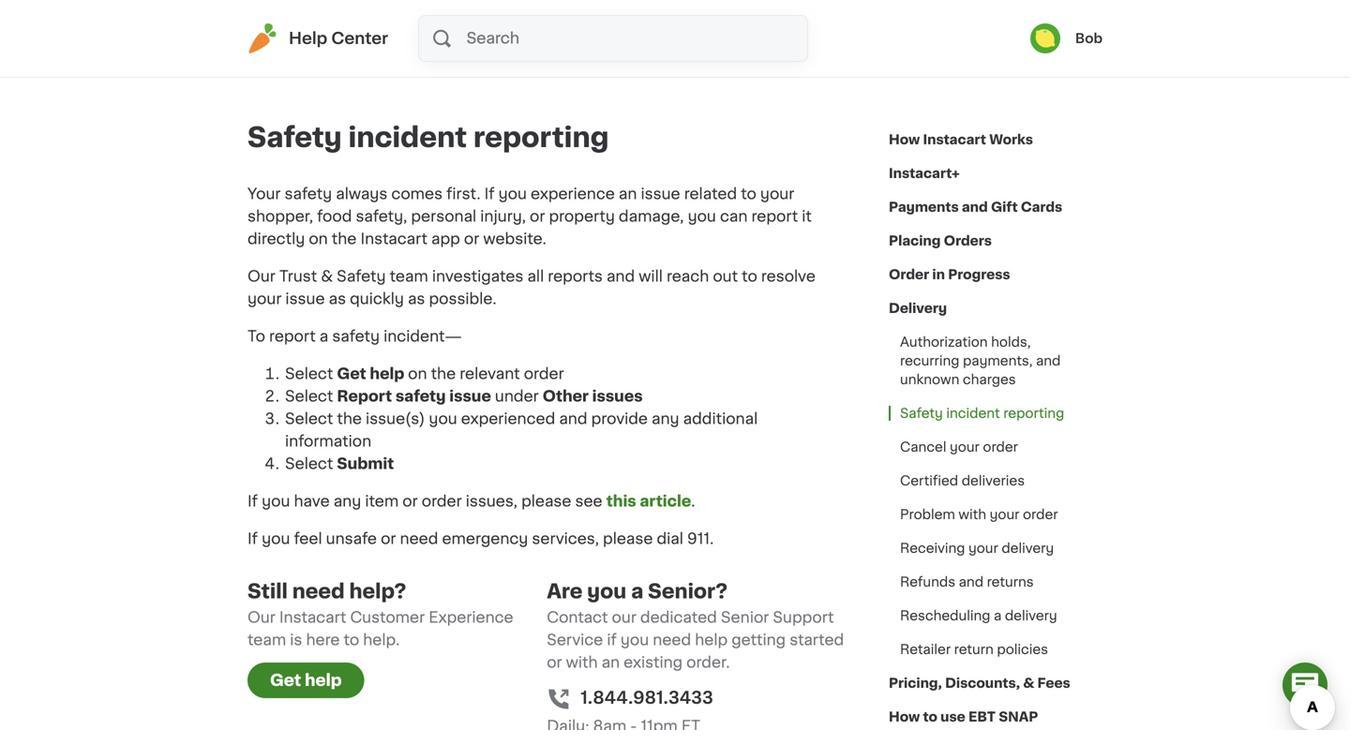 Task type: locate. For each thing, give the bounding box(es) containing it.
support
[[773, 611, 834, 626]]

0 vertical spatial how
[[889, 133, 920, 146]]

2 vertical spatial instacart
[[279, 611, 347, 626]]

1 vertical spatial help
[[695, 633, 728, 648]]

instacart inside the your safety always comes first. if you experience an issue related to your shopper, food safety, personal injury, or property damage, you can report it directly on the instacart app or website.
[[361, 232, 428, 247]]

0 vertical spatial safety incident reporting
[[248, 124, 609, 151]]

a inside are you a senior? contact our dedicated senior support service if you need help getting started or with an existing order.
[[631, 582, 644, 602]]

1 horizontal spatial help
[[370, 367, 405, 382]]

1 horizontal spatial incident
[[947, 407, 1001, 420]]

instacart inside 'still need help? our instacart customer experience team is here to help.'
[[279, 611, 347, 626]]

our down still
[[248, 611, 276, 626]]

1 vertical spatial how
[[889, 711, 920, 724]]

if inside the your safety always comes first. if you experience an issue related to your shopper, food safety, personal injury, or property damage, you can report it directly on the instacart app or website.
[[485, 187, 495, 202]]

retailer return policies link
[[889, 633, 1060, 667]]

0 horizontal spatial incident
[[348, 124, 467, 151]]

help up report at the left
[[370, 367, 405, 382]]

1 select from the top
[[285, 367, 333, 382]]

Search search field
[[465, 16, 808, 61]]

1 horizontal spatial team
[[390, 269, 429, 284]]

1 vertical spatial get
[[270, 673, 301, 689]]

1 horizontal spatial on
[[408, 367, 427, 382]]

need inside 'still need help? our instacart customer experience team is here to help.'
[[292, 582, 345, 602]]

with up receiving your delivery on the right bottom
[[959, 508, 987, 522]]

1 how from the top
[[889, 133, 920, 146]]

need
[[400, 532, 438, 547], [292, 582, 345, 602], [653, 633, 691, 648]]

order inside select get help on the relevant order select report safety issue under other issues select the issue(s) you experienced and provide any additional information select submit
[[524, 367, 564, 382]]

0 vertical spatial reporting
[[474, 124, 609, 151]]

as left quickly
[[329, 292, 346, 307]]

use
[[941, 711, 966, 724]]

0 vertical spatial report
[[752, 209, 798, 224]]

our left trust
[[248, 269, 276, 284]]

1 horizontal spatial instacart
[[361, 232, 428, 247]]

1 vertical spatial safety
[[337, 269, 386, 284]]

discounts,
[[946, 677, 1021, 690]]

incident up cancel your order 'link'
[[947, 407, 1001, 420]]

and down other
[[559, 412, 588, 427]]

get up report at the left
[[337, 367, 366, 382]]

you up the our
[[588, 582, 627, 602]]

help inside select get help on the relevant order select report safety issue under other issues select the issue(s) you experienced and provide any additional information select submit
[[370, 367, 405, 382]]

safety inside 'our trust & safety team investigates all reports and will reach out to resolve your issue as quickly as possible.'
[[337, 269, 386, 284]]

rescheduling a delivery
[[901, 610, 1058, 623]]

how up instacart+
[[889, 133, 920, 146]]

1 vertical spatial issue
[[286, 292, 325, 307]]

to up can
[[741, 187, 757, 202]]

how instacart works
[[889, 133, 1034, 146]]

order
[[524, 367, 564, 382], [983, 441, 1019, 454], [422, 494, 462, 509], [1023, 508, 1059, 522]]

need up here
[[292, 582, 345, 602]]

0 vertical spatial issue
[[641, 187, 681, 202]]

the down food
[[332, 232, 357, 247]]

issue down relevant
[[450, 389, 491, 404]]

safety up issue(s)
[[396, 389, 446, 404]]

to
[[248, 329, 265, 344]]

a for safety
[[320, 329, 329, 344]]

0 vertical spatial on
[[309, 232, 328, 247]]

placing orders link
[[889, 224, 992, 258]]

on inside the your safety always comes first. if you experience an issue related to your shopper, food safety, personal injury, or property damage, you can report it directly on the instacart app or website.
[[309, 232, 328, 247]]

or inside are you a senior? contact our dedicated senior support service if you need help getting started or with an existing order.
[[547, 656, 562, 671]]

safety
[[248, 124, 342, 151], [337, 269, 386, 284], [901, 407, 944, 420]]

if up still
[[248, 532, 258, 547]]

your up to
[[248, 292, 282, 307]]

to right here
[[344, 633, 359, 648]]

if you feel unsafe or need emergency services, please dial 911.
[[248, 532, 718, 547]]

instacart up instacart+
[[924, 133, 987, 146]]

safety incident reporting down charges
[[901, 407, 1065, 420]]

or
[[530, 209, 545, 224], [464, 232, 480, 247], [403, 494, 418, 509], [381, 532, 396, 547], [547, 656, 562, 671]]

with down service
[[566, 656, 598, 671]]

1 vertical spatial with
[[566, 656, 598, 671]]

any left item
[[334, 494, 361, 509]]

1 vertical spatial delivery
[[1005, 610, 1058, 623]]

please
[[522, 494, 572, 509], [603, 532, 653, 547]]

pricing, discounts, & fees
[[889, 677, 1071, 690]]

your down deliveries
[[990, 508, 1020, 522]]

0 vertical spatial any
[[652, 412, 680, 427]]

0 horizontal spatial reporting
[[474, 124, 609, 151]]

1 vertical spatial please
[[603, 532, 653, 547]]

0 horizontal spatial report
[[269, 329, 316, 344]]

1 horizontal spatial report
[[752, 209, 798, 224]]

policies
[[998, 644, 1049, 657]]

please down "this"
[[603, 532, 653, 547]]

1 our from the top
[[248, 269, 276, 284]]

1 horizontal spatial a
[[631, 582, 644, 602]]

0 vertical spatial &
[[321, 269, 333, 284]]

how down pricing, at bottom
[[889, 711, 920, 724]]

placing orders
[[889, 235, 992, 248]]

1 vertical spatial incident
[[947, 407, 1001, 420]]

other
[[543, 389, 589, 404]]

an down the if
[[602, 656, 620, 671]]

1 vertical spatial team
[[248, 633, 286, 648]]

0 horizontal spatial with
[[566, 656, 598, 671]]

delivery up returns
[[1002, 542, 1055, 555]]

payments and gift cards
[[889, 201, 1063, 214]]

getting
[[732, 633, 786, 648]]

please for see
[[522, 494, 572, 509]]

report right to
[[269, 329, 316, 344]]

holds,
[[992, 336, 1031, 349]]

safety up quickly
[[337, 269, 386, 284]]

charges
[[963, 373, 1017, 386]]

order up other
[[524, 367, 564, 382]]

2 vertical spatial safety
[[396, 389, 446, 404]]

fees
[[1038, 677, 1071, 690]]

help center
[[289, 30, 388, 46]]

safety down quickly
[[332, 329, 380, 344]]

placing
[[889, 235, 941, 248]]

if left have
[[248, 494, 258, 509]]

cancel your order link
[[889, 431, 1030, 464]]

2 vertical spatial issue
[[450, 389, 491, 404]]

an
[[619, 187, 637, 202], [602, 656, 620, 671]]

1 vertical spatial a
[[631, 582, 644, 602]]

your down problem with your order link
[[969, 542, 999, 555]]

center
[[331, 30, 388, 46]]

if
[[607, 633, 617, 648]]

snap
[[999, 711, 1039, 724]]

or down service
[[547, 656, 562, 671]]

to right out
[[742, 269, 758, 284]]

help down here
[[305, 673, 342, 689]]

order inside 'link'
[[983, 441, 1019, 454]]

reporting down charges
[[1004, 407, 1065, 420]]

or right 'unsafe'
[[381, 532, 396, 547]]

1 vertical spatial reporting
[[1004, 407, 1065, 420]]

payments
[[889, 201, 959, 214]]

2 vertical spatial help
[[305, 673, 342, 689]]

0 horizontal spatial on
[[309, 232, 328, 247]]

on down incident— at the top of the page
[[408, 367, 427, 382]]

receiving your delivery
[[901, 542, 1055, 555]]

select
[[285, 367, 333, 382], [285, 389, 333, 404], [285, 412, 333, 427], [285, 457, 333, 472]]

0 horizontal spatial get
[[270, 673, 301, 689]]

instacart up here
[[279, 611, 347, 626]]

2 horizontal spatial need
[[653, 633, 691, 648]]

need down if you have any item or order issues, please see this article .
[[400, 532, 438, 547]]

still
[[248, 582, 288, 602]]

0 vertical spatial instacart
[[924, 133, 987, 146]]

get help button
[[248, 663, 364, 699]]

a for senior?
[[631, 582, 644, 602]]

1 horizontal spatial safety incident reporting
[[901, 407, 1065, 420]]

delivery inside receiving your delivery link
[[1002, 542, 1055, 555]]

customer
[[350, 611, 425, 626]]

reporting up experience
[[474, 124, 609, 151]]

1 vertical spatial on
[[408, 367, 427, 382]]

please up 'services,'
[[522, 494, 572, 509]]

0 horizontal spatial instacart
[[279, 611, 347, 626]]

you up injury,
[[499, 187, 527, 202]]

works
[[990, 133, 1034, 146]]

the
[[332, 232, 357, 247], [431, 367, 456, 382], [337, 412, 362, 427]]

and down receiving your delivery on the right bottom
[[959, 576, 984, 589]]

1 horizontal spatial get
[[337, 367, 366, 382]]

2 horizontal spatial help
[[695, 633, 728, 648]]

instacart down safety,
[[361, 232, 428, 247]]

issue inside select get help on the relevant order select report safety issue under other issues select the issue(s) you experienced and provide any additional information select submit
[[450, 389, 491, 404]]

0 vertical spatial the
[[332, 232, 357, 247]]

your up certified deliveries
[[950, 441, 980, 454]]

0 horizontal spatial any
[[334, 494, 361, 509]]

safety up food
[[285, 187, 332, 202]]

0 horizontal spatial please
[[522, 494, 572, 509]]

0 vertical spatial a
[[320, 329, 329, 344]]

help inside button
[[305, 673, 342, 689]]

0 horizontal spatial need
[[292, 582, 345, 602]]

1 vertical spatial an
[[602, 656, 620, 671]]

or up website.
[[530, 209, 545, 224]]

2 vertical spatial the
[[337, 412, 362, 427]]

how instacart works link
[[889, 123, 1034, 157]]

return
[[955, 644, 994, 657]]

this article link
[[607, 494, 692, 509]]

refunds
[[901, 576, 956, 589]]

our inside 'our trust & safety team investigates all reports and will reach out to resolve your issue as quickly as possible.'
[[248, 269, 276, 284]]

to left use
[[924, 711, 938, 724]]

any right provide
[[652, 412, 680, 427]]

delivery up policies
[[1005, 610, 1058, 623]]

1 vertical spatial our
[[248, 611, 276, 626]]

report inside the your safety always comes first. if you experience an issue related to your shopper, food safety, personal injury, or property damage, you can report it directly on the instacart app or website.
[[752, 209, 798, 224]]

all
[[528, 269, 544, 284]]

& inside "link"
[[1024, 677, 1035, 690]]

1 horizontal spatial with
[[959, 508, 987, 522]]

to
[[741, 187, 757, 202], [742, 269, 758, 284], [344, 633, 359, 648], [924, 711, 938, 724]]

dial
[[657, 532, 684, 547]]

to inside the your safety always comes first. if you experience an issue related to your shopper, food safety, personal injury, or property damage, you can report it directly on the instacart app or website.
[[741, 187, 757, 202]]

1 horizontal spatial need
[[400, 532, 438, 547]]

0 vertical spatial help
[[370, 367, 405, 382]]

1 vertical spatial &
[[1024, 677, 1035, 690]]

an inside are you a senior? contact our dedicated senior support service if you need help getting started or with an existing order.
[[602, 656, 620, 671]]

2 our from the top
[[248, 611, 276, 626]]

0 vertical spatial our
[[248, 269, 276, 284]]

2 vertical spatial if
[[248, 532, 258, 547]]

1.844.981.3433
[[581, 690, 714, 707]]

safety incident reporting link
[[889, 397, 1076, 431]]

your
[[248, 187, 281, 202]]

0 vertical spatial safety
[[285, 187, 332, 202]]

1 vertical spatial need
[[292, 582, 345, 602]]

any
[[652, 412, 680, 427], [334, 494, 361, 509]]

you left feel
[[262, 532, 290, 547]]

0 horizontal spatial a
[[320, 329, 329, 344]]

issue up damage, at the top of page
[[641, 187, 681, 202]]

the down incident— at the top of the page
[[431, 367, 456, 382]]

& left fees
[[1024, 677, 1035, 690]]

it
[[802, 209, 812, 224]]

your inside 'link'
[[950, 441, 980, 454]]

2 vertical spatial a
[[994, 610, 1002, 623]]

0 vertical spatial get
[[337, 367, 366, 382]]

team inside 'still need help? our instacart customer experience team is here to help.'
[[248, 633, 286, 648]]

0 vertical spatial need
[[400, 532, 438, 547]]

the down report at the left
[[337, 412, 362, 427]]

you right issue(s)
[[429, 412, 458, 427]]

senior
[[721, 611, 770, 626]]

safety up your at the left of page
[[248, 124, 342, 151]]

1 vertical spatial if
[[248, 494, 258, 509]]

0 vertical spatial safety
[[248, 124, 342, 151]]

issue down trust
[[286, 292, 325, 307]]

help up the order.
[[695, 633, 728, 648]]

emergency
[[442, 532, 528, 547]]

a right to
[[320, 329, 329, 344]]

to inside 'still need help? our instacart customer experience team is here to help.'
[[344, 633, 359, 648]]

report left "it"
[[752, 209, 798, 224]]

you left have
[[262, 494, 290, 509]]

you down related
[[688, 209, 717, 224]]

recurring
[[901, 355, 960, 368]]

as up incident— at the top of the page
[[408, 292, 425, 307]]

provide
[[592, 412, 648, 427]]

if right first.
[[485, 187, 495, 202]]

0 vertical spatial with
[[959, 508, 987, 522]]

shopper,
[[248, 209, 313, 224]]

1 vertical spatial report
[[269, 329, 316, 344]]

safety incident reporting up comes
[[248, 124, 609, 151]]

out
[[713, 269, 738, 284]]

unsafe
[[326, 532, 377, 547]]

order down deliveries
[[1023, 508, 1059, 522]]

on inside select get help on the relevant order select report safety issue under other issues select the issue(s) you experienced and provide any additional information select submit
[[408, 367, 427, 382]]

unknown
[[901, 373, 960, 386]]

1 vertical spatial safety
[[332, 329, 380, 344]]

a down returns
[[994, 610, 1002, 623]]

1.844.981.3433 link
[[581, 686, 714, 712]]

under
[[495, 389, 539, 404]]

delivery inside rescheduling a delivery link
[[1005, 610, 1058, 623]]

your
[[761, 187, 795, 202], [248, 292, 282, 307], [950, 441, 980, 454], [990, 508, 1020, 522], [969, 542, 999, 555]]

& inside 'our trust & safety team investigates all reports and will reach out to resolve your issue as quickly as possible.'
[[321, 269, 333, 284]]

1 vertical spatial the
[[431, 367, 456, 382]]

2 vertical spatial safety
[[901, 407, 944, 420]]

pricing, discounts, & fees link
[[889, 667, 1071, 701]]

progress
[[949, 268, 1011, 281]]

0 vertical spatial team
[[390, 269, 429, 284]]

safety up the cancel at right
[[901, 407, 944, 420]]

on down food
[[309, 232, 328, 247]]

incident up comes
[[348, 124, 467, 151]]

see
[[576, 494, 603, 509]]

and left will
[[607, 269, 635, 284]]

0 horizontal spatial help
[[305, 673, 342, 689]]

order in progress link
[[889, 258, 1011, 292]]

0 vertical spatial please
[[522, 494, 572, 509]]

with
[[959, 508, 987, 522], [566, 656, 598, 671]]

0 horizontal spatial issue
[[286, 292, 325, 307]]

on
[[309, 232, 328, 247], [408, 367, 427, 382]]

0 horizontal spatial team
[[248, 633, 286, 648]]

team
[[390, 269, 429, 284], [248, 633, 286, 648]]

issue
[[641, 187, 681, 202], [286, 292, 325, 307], [450, 389, 491, 404]]

0 horizontal spatial &
[[321, 269, 333, 284]]

need down dedicated
[[653, 633, 691, 648]]

team up quickly
[[390, 269, 429, 284]]

&
[[321, 269, 333, 284], [1024, 677, 1035, 690]]

2 vertical spatial need
[[653, 633, 691, 648]]

2 how from the top
[[889, 711, 920, 724]]

get inside select get help on the relevant order select report safety issue under other issues select the issue(s) you experienced and provide any additional information select submit
[[337, 367, 366, 382]]

a up the our
[[631, 582, 644, 602]]

order left issues,
[[422, 494, 462, 509]]

get down is
[[270, 673, 301, 689]]

1 horizontal spatial &
[[1024, 677, 1035, 690]]

& right trust
[[321, 269, 333, 284]]

2 horizontal spatial instacart
[[924, 133, 987, 146]]

additional
[[684, 412, 758, 427]]

user avatar image
[[1031, 23, 1061, 53]]

damage,
[[619, 209, 684, 224]]

your right related
[[761, 187, 795, 202]]

an inside the your safety always comes first. if you experience an issue related to your shopper, food safety, personal injury, or property damage, you can report it directly on the instacart app or website.
[[619, 187, 637, 202]]

1 horizontal spatial any
[[652, 412, 680, 427]]

pricing,
[[889, 677, 943, 690]]

2 horizontal spatial issue
[[641, 187, 681, 202]]

and right 'payments,'
[[1037, 355, 1061, 368]]

to inside 'our trust & safety team investigates all reports and will reach out to resolve your issue as quickly as possible.'
[[742, 269, 758, 284]]

safety,
[[356, 209, 407, 224]]

1 vertical spatial instacart
[[361, 232, 428, 247]]

0 horizontal spatial as
[[329, 292, 346, 307]]

order up deliveries
[[983, 441, 1019, 454]]

1 horizontal spatial issue
[[450, 389, 491, 404]]

delivery
[[1002, 542, 1055, 555], [1005, 610, 1058, 623]]

1 horizontal spatial please
[[603, 532, 653, 547]]

and inside select get help on the relevant order select report safety issue under other issues select the issue(s) you experienced and provide any additional information select submit
[[559, 412, 588, 427]]

1 vertical spatial safety incident reporting
[[901, 407, 1065, 420]]

and inside 'our trust & safety team investigates all reports and will reach out to resolve your issue as quickly as possible.'
[[607, 269, 635, 284]]

1 horizontal spatial as
[[408, 292, 425, 307]]

team left is
[[248, 633, 286, 648]]

0 vertical spatial an
[[619, 187, 637, 202]]

0 vertical spatial if
[[485, 187, 495, 202]]

issue(s)
[[366, 412, 425, 427]]

an up damage, at the top of page
[[619, 187, 637, 202]]

personal
[[411, 209, 477, 224]]

2 as from the left
[[408, 292, 425, 307]]

how for how instacart works
[[889, 133, 920, 146]]

0 vertical spatial delivery
[[1002, 542, 1055, 555]]

you inside select get help on the relevant order select report safety issue under other issues select the issue(s) you experienced and provide any additional information select submit
[[429, 412, 458, 427]]



Task type: describe. For each thing, give the bounding box(es) containing it.
problem with your order link
[[889, 498, 1070, 532]]

payments and gift cards link
[[889, 190, 1063, 224]]

to report a safety incident—
[[248, 329, 466, 344]]

are you a senior? contact our dedicated senior support service if you need help getting started or with an existing order.
[[547, 582, 844, 671]]

refunds and returns link
[[889, 566, 1046, 599]]

service
[[547, 633, 603, 648]]

order
[[889, 268, 930, 281]]

cancel your order
[[901, 441, 1019, 454]]

here
[[306, 633, 340, 648]]

0 vertical spatial incident
[[348, 124, 467, 151]]

experience
[[429, 611, 514, 626]]

quickly
[[350, 292, 404, 307]]

retailer
[[901, 644, 951, 657]]

need inside are you a senior? contact our dedicated senior support service if you need help getting started or with an existing order.
[[653, 633, 691, 648]]

issue inside 'our trust & safety team investigates all reports and will reach out to resolve your issue as quickly as possible.'
[[286, 292, 325, 307]]

and inside authorization holds, recurring payments, and unknown charges
[[1037, 355, 1061, 368]]

if for unsafe
[[248, 532, 258, 547]]

food
[[317, 209, 352, 224]]

2 horizontal spatial a
[[994, 610, 1002, 623]]

problem
[[901, 508, 956, 522]]

certified deliveries link
[[889, 464, 1037, 498]]

payments,
[[963, 355, 1033, 368]]

submit
[[337, 457, 394, 472]]

services,
[[532, 532, 599, 547]]

2 select from the top
[[285, 389, 333, 404]]

issue inside the your safety always comes first. if you experience an issue related to your shopper, food safety, personal injury, or property damage, you can report it directly on the instacart app or website.
[[641, 187, 681, 202]]

safety inside the your safety always comes first. if you experience an issue related to your shopper, food safety, personal injury, or property damage, you can report it directly on the instacart app or website.
[[285, 187, 332, 202]]

1 vertical spatial any
[[334, 494, 361, 509]]

experience
[[531, 187, 615, 202]]

if for any
[[248, 494, 258, 509]]

website.
[[483, 232, 547, 247]]

or right item
[[403, 494, 418, 509]]

retailer return policies
[[901, 644, 1049, 657]]

.
[[692, 494, 696, 509]]

issues
[[593, 389, 643, 404]]

help center link
[[248, 23, 388, 53]]

any inside select get help on the relevant order select report safety issue under other issues select the issue(s) you experienced and provide any additional information select submit
[[652, 412, 680, 427]]

our trust & safety team investigates all reports and will reach out to resolve your issue as quickly as possible.
[[248, 269, 816, 307]]

still need help? our instacart customer experience team is here to help.
[[248, 582, 514, 648]]

authorization holds, recurring payments, and unknown charges
[[901, 336, 1061, 386]]

instacart image
[[248, 23, 278, 53]]

cancel
[[901, 441, 947, 454]]

are
[[547, 582, 583, 602]]

bob link
[[1031, 23, 1103, 53]]

please for dial
[[603, 532, 653, 547]]

information
[[285, 434, 372, 449]]

property
[[549, 209, 615, 224]]

certified deliveries
[[901, 475, 1025, 488]]

trust
[[279, 269, 317, 284]]

1 horizontal spatial reporting
[[1004, 407, 1065, 420]]

the inside the your safety always comes first. if you experience an issue related to your shopper, food safety, personal injury, or property damage, you can report it directly on the instacart app or website.
[[332, 232, 357, 247]]

and left gift
[[962, 201, 988, 214]]

0 horizontal spatial safety incident reporting
[[248, 124, 609, 151]]

first.
[[447, 187, 481, 202]]

help inside are you a senior? contact our dedicated senior support service if you need help getting started or with an existing order.
[[695, 633, 728, 648]]

senior?
[[648, 582, 728, 602]]

your safety always comes first. if you experience an issue related to your shopper, food safety, personal injury, or property damage, you can report it directly on the instacart app or website.
[[248, 187, 812, 247]]

receiving your delivery link
[[889, 532, 1066, 566]]

you right the if
[[621, 633, 649, 648]]

authorization holds, recurring payments, and unknown charges link
[[889, 326, 1103, 397]]

experienced
[[461, 412, 556, 427]]

returns
[[987, 576, 1034, 589]]

refunds and returns
[[901, 576, 1034, 589]]

4 select from the top
[[285, 457, 333, 472]]

how to use ebt snap
[[889, 711, 1039, 724]]

3 select from the top
[[285, 412, 333, 427]]

bob
[[1076, 32, 1103, 45]]

app
[[432, 232, 460, 247]]

rescheduling a delivery link
[[889, 599, 1069, 633]]

relevant
[[460, 367, 520, 382]]

how for how to use ebt snap
[[889, 711, 920, 724]]

safety inside select get help on the relevant order select report safety issue under other issues select the issue(s) you experienced and provide any additional information select submit
[[396, 389, 446, 404]]

rescheduling
[[901, 610, 991, 623]]

problem with your order
[[901, 508, 1059, 522]]

911.
[[688, 532, 714, 547]]

your inside 'our trust & safety team investigates all reports and will reach out to resolve your issue as quickly as possible.'
[[248, 292, 282, 307]]

how to use ebt snap link
[[889, 701, 1039, 731]]

& for discounts,
[[1024, 677, 1035, 690]]

delivery for rescheduling a delivery
[[1005, 610, 1058, 623]]

team inside 'our trust & safety team investigates all reports and will reach out to resolve your issue as quickly as possible.'
[[390, 269, 429, 284]]

related
[[685, 187, 737, 202]]

select get help on the relevant order select report safety issue under other issues select the issue(s) you experienced and provide any additional information select submit
[[285, 367, 758, 472]]

ebt
[[969, 711, 996, 724]]

with inside are you a senior? contact our dedicated senior support service if you need help getting started or with an existing order.
[[566, 656, 598, 671]]

& for trust
[[321, 269, 333, 284]]

authorization
[[901, 336, 988, 349]]

1 as from the left
[[329, 292, 346, 307]]

delivery for receiving your delivery
[[1002, 542, 1055, 555]]

gift
[[992, 201, 1018, 214]]

our inside 'still need help? our instacart customer experience team is here to help.'
[[248, 611, 276, 626]]

receiving
[[901, 542, 966, 555]]

will
[[639, 269, 663, 284]]

our
[[612, 611, 637, 626]]

deliveries
[[962, 475, 1025, 488]]

help
[[289, 30, 328, 46]]

possible.
[[429, 292, 497, 307]]

injury,
[[481, 209, 526, 224]]

incident inside safety incident reporting link
[[947, 407, 1001, 420]]

your inside the your safety always comes first. if you experience an issue related to your shopper, food safety, personal injury, or property damage, you can report it directly on the instacart app or website.
[[761, 187, 795, 202]]

always
[[336, 187, 388, 202]]

get inside button
[[270, 673, 301, 689]]

is
[[290, 633, 302, 648]]

get help
[[270, 673, 342, 689]]

help.
[[363, 633, 400, 648]]

incident—
[[384, 329, 462, 344]]

help?
[[349, 582, 407, 602]]

or right app
[[464, 232, 480, 247]]

instacart+ link
[[889, 157, 960, 190]]

report
[[337, 389, 392, 404]]



Task type: vqa. For each thing, say whether or not it's contained in the screenshot.
by corresponding to Sort
no



